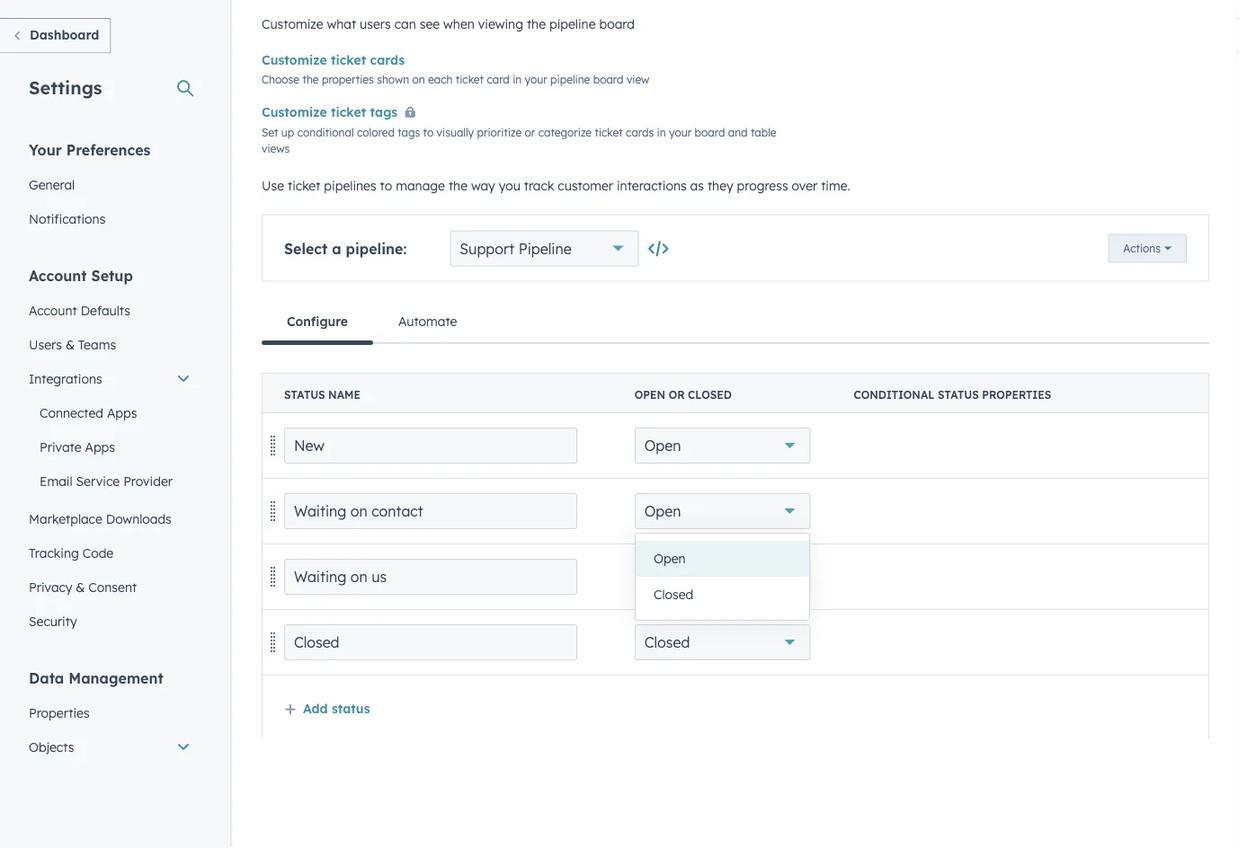 Task type: vqa. For each thing, say whether or not it's contained in the screenshot.
"Associations" link on the top of the page
no



Task type: locate. For each thing, give the bounding box(es) containing it.
properties
[[29, 705, 90, 721]]

closed button
[[636, 578, 809, 614]]

downloads
[[106, 511, 172, 527]]

list box
[[636, 535, 809, 621]]

1 vertical spatial apps
[[85, 439, 115, 455]]

1 vertical spatial cards
[[626, 126, 654, 140]]

your preferences
[[29, 141, 151, 159]]

1 horizontal spatial cards
[[626, 126, 654, 140]]

in inside customize ticket cards choose the properties shown on each ticket card in your pipeline board view
[[513, 73, 522, 86]]

ticket up conditional
[[331, 105, 366, 121]]

1 horizontal spatial in
[[657, 126, 666, 140]]

customize up the choose
[[262, 53, 327, 68]]

tab list
[[262, 300, 1210, 346]]

open button
[[635, 428, 811, 464], [635, 559, 811, 595]]

automate link
[[373, 300, 482, 344]]

ticket for tags
[[331, 105, 366, 121]]

apps up service
[[85, 439, 115, 455]]

users & teams link
[[18, 328, 201, 362]]

1 vertical spatial board
[[593, 73, 624, 86]]

data
[[29, 670, 64, 688]]

0 horizontal spatial status
[[332, 701, 370, 717]]

closed button
[[635, 625, 811, 661]]

1 vertical spatial to
[[380, 178, 392, 194]]

board up view on the right of page
[[599, 17, 635, 32]]

see
[[420, 17, 440, 32]]

customize up up
[[262, 105, 327, 121]]

0 horizontal spatial in
[[513, 73, 522, 86]]

0 vertical spatial the
[[527, 17, 546, 32]]

1 horizontal spatial &
[[76, 580, 85, 595]]

1 vertical spatial or
[[669, 388, 685, 402]]

properties inside pipeline stages element
[[982, 388, 1052, 402]]

1 vertical spatial properties
[[982, 388, 1052, 402]]

cards inside customize ticket cards choose the properties shown on each ticket card in your pipeline board view
[[370, 53, 405, 68]]

account up users
[[29, 303, 77, 318]]

1 vertical spatial tags
[[398, 126, 420, 140]]

setup
[[91, 267, 133, 285]]

track
[[524, 178, 554, 194]]

your
[[525, 73, 547, 86], [669, 126, 692, 140]]

email service provider link
[[18, 464, 201, 499]]

support
[[460, 240, 515, 258]]

customize inside button
[[262, 105, 327, 121]]

0 horizontal spatial your
[[525, 73, 547, 86]]

3 stage name text field from the top
[[284, 559, 577, 595]]

use
[[262, 178, 284, 194]]

customize for customize ticket tags
[[262, 105, 327, 121]]

open inside stage new is currently in position 1. reorder it by using the up and down arrow keys. element
[[645, 437, 681, 455]]

open button inside stage waiting on us is currently in position 3. reorder it by using the up and down arrow keys. element
[[635, 559, 811, 595]]

1 vertical spatial stage name text field
[[284, 494, 577, 530]]

ticket for cards
[[331, 53, 366, 68]]

cards inside set up conditional colored tags to visually prioritize or categorize ticket cards in your board and table views
[[626, 126, 654, 140]]

tracking
[[29, 545, 79, 561]]

service
[[76, 473, 120, 489]]

stage waiting on contact is currently in position 2. reorder it by using the up and down arrow keys. element
[[262, 479, 1209, 545]]

viewing
[[478, 17, 523, 32]]

customize left what
[[262, 17, 323, 32]]

private apps link
[[18, 430, 201, 464]]

2 stage name text field from the top
[[284, 494, 577, 530]]

integrations button
[[18, 362, 201, 396]]

0 horizontal spatial cards
[[370, 53, 405, 68]]

data management
[[29, 670, 163, 688]]

open button down open dropdown button
[[635, 559, 811, 595]]

2 vertical spatial customize
[[262, 105, 327, 121]]

0 vertical spatial open button
[[635, 428, 811, 464]]

open button for stage name text box in the stage new is currently in position 1. reorder it by using the up and down arrow keys. element
[[635, 428, 811, 464]]

pipeline inside customize ticket cards choose the properties shown on each ticket card in your pipeline board view
[[550, 73, 590, 86]]

account setup element
[[18, 266, 201, 639]]

& right users
[[66, 337, 75, 353]]

board
[[599, 17, 635, 32], [593, 73, 624, 86], [695, 126, 725, 140]]

Stage name text field
[[284, 428, 577, 464], [284, 494, 577, 530], [284, 559, 577, 595]]

categorize
[[538, 126, 592, 140]]

2 vertical spatial stage name text field
[[284, 559, 577, 595]]

ticket inside button
[[331, 105, 366, 121]]

visually
[[437, 126, 474, 140]]

0 vertical spatial stage name text field
[[284, 428, 577, 464]]

can
[[395, 17, 416, 32]]

1 vertical spatial your
[[669, 126, 692, 140]]

stage name text field for stage waiting on us is currently in position 3. reorder it by using the up and down arrow keys. element
[[284, 559, 577, 595]]

stage name text field inside stage new is currently in position 1. reorder it by using the up and down arrow keys. element
[[284, 428, 577, 464]]

0 vertical spatial apps
[[107, 405, 137, 421]]

account up account defaults
[[29, 267, 87, 285]]

closed down closed button
[[645, 634, 690, 652]]

data management element
[[18, 669, 201, 849]]

objects
[[29, 740, 74, 755]]

interactions
[[617, 178, 687, 194]]

0 vertical spatial tags
[[370, 105, 398, 121]]

board left view on the right of page
[[593, 73, 624, 86]]

1 vertical spatial closed
[[645, 634, 690, 652]]

pipeline up categorize
[[550, 73, 590, 86]]

the down the 'customize ticket cards' button
[[303, 73, 319, 86]]

open button inside stage new is currently in position 1. reorder it by using the up and down arrow keys. element
[[635, 428, 811, 464]]

tags right 'colored'
[[398, 126, 420, 140]]

1 horizontal spatial or
[[669, 388, 685, 402]]

actions button
[[1108, 235, 1187, 263]]

2 open button from the top
[[635, 559, 811, 595]]

0 vertical spatial properties
[[322, 73, 374, 86]]

apps inside the connected apps link
[[107, 405, 137, 421]]

your inside set up conditional colored tags to visually prioritize or categorize ticket cards in your board and table views
[[669, 126, 692, 140]]

customize
[[262, 17, 323, 32], [262, 53, 327, 68], [262, 105, 327, 121]]

board left and
[[695, 126, 725, 140]]

provider
[[123, 473, 173, 489]]

open down open dropdown button
[[645, 568, 681, 586]]

users
[[360, 17, 391, 32]]

& right 'privacy'
[[76, 580, 85, 595]]

0 vertical spatial your
[[525, 73, 547, 86]]

customize ticket tags
[[262, 105, 398, 121]]

2 horizontal spatial the
[[527, 17, 546, 32]]

open inside stage waiting on us is currently in position 3. reorder it by using the up and down arrow keys. element
[[645, 568, 681, 586]]

cards
[[370, 53, 405, 68], [626, 126, 654, 140]]

stage name text field inside stage waiting on contact is currently in position 2. reorder it by using the up and down arrow keys. element
[[284, 494, 577, 530]]

stage name text field inside stage waiting on us is currently in position 3. reorder it by using the up and down arrow keys. element
[[284, 559, 577, 595]]

2 customize from the top
[[262, 53, 327, 68]]

status right "conditional"
[[938, 388, 979, 402]]

general link
[[18, 168, 201, 202]]

pipeline right viewing
[[549, 17, 596, 32]]

1 horizontal spatial status
[[938, 388, 979, 402]]

your inside customize ticket cards choose the properties shown on each ticket card in your pipeline board view
[[525, 73, 547, 86]]

use ticket pipelines to manage the way you track customer interactions as they progress over time.
[[262, 178, 851, 194]]

to
[[423, 126, 434, 140], [380, 178, 392, 194]]

your up as
[[669, 126, 692, 140]]

and
[[728, 126, 748, 140]]

in up 'interactions'
[[657, 126, 666, 140]]

stage name text field for stage new is currently in position 1. reorder it by using the up and down arrow keys. element
[[284, 428, 577, 464]]

1 vertical spatial the
[[303, 73, 319, 86]]

tab list containing configure
[[262, 300, 1210, 346]]

the left way
[[449, 178, 468, 194]]

board inside customize ticket cards choose the properties shown on each ticket card in your pipeline board view
[[593, 73, 624, 86]]

apps inside private apps link
[[85, 439, 115, 455]]

2 vertical spatial board
[[695, 126, 725, 140]]

1 customize from the top
[[262, 17, 323, 32]]

open for stage waiting on contact is currently in position 2. reorder it by using the up and down arrow keys. element
[[645, 503, 681, 521]]

0 horizontal spatial properties
[[322, 73, 374, 86]]

0 vertical spatial in
[[513, 73, 522, 86]]

or left closed
[[669, 388, 685, 402]]

status for conditional
[[938, 388, 979, 402]]

1 vertical spatial customize
[[262, 53, 327, 68]]

open down open or closed
[[645, 437, 681, 455]]

cards down view on the right of page
[[626, 126, 654, 140]]

in right card
[[513, 73, 522, 86]]

teams
[[78, 337, 116, 353]]

defaults
[[81, 303, 130, 318]]

prioritize
[[477, 126, 522, 140]]

to left 'manage'
[[380, 178, 392, 194]]

what
[[327, 17, 356, 32]]

closed
[[654, 588, 694, 603], [645, 634, 690, 652]]

stage name text field for stage waiting on contact is currently in position 2. reorder it by using the up and down arrow keys. element
[[284, 494, 577, 530]]

1 vertical spatial in
[[657, 126, 666, 140]]

1 vertical spatial open button
[[635, 559, 811, 595]]

closed inside popup button
[[645, 634, 690, 652]]

account
[[29, 267, 87, 285], [29, 303, 77, 318]]

0 vertical spatial cards
[[370, 53, 405, 68]]

automate
[[398, 314, 457, 330]]

open up closed button
[[654, 552, 686, 567]]

& inside users & teams link
[[66, 337, 75, 353]]

customize inside customize ticket cards choose the properties shown on each ticket card in your pipeline board view
[[262, 53, 327, 68]]

customer
[[558, 178, 613, 194]]

1 vertical spatial account
[[29, 303, 77, 318]]

code
[[82, 545, 114, 561]]

closed inside button
[[654, 588, 694, 603]]

open button down closed
[[635, 428, 811, 464]]

users & teams
[[29, 337, 116, 353]]

customize for customize ticket cards choose the properties shown on each ticket card in your pipeline board view
[[262, 53, 327, 68]]

open
[[635, 388, 666, 402], [645, 437, 681, 455], [645, 503, 681, 521], [654, 552, 686, 567], [645, 568, 681, 586]]

tags up 'colored'
[[370, 105, 398, 121]]

connected apps
[[40, 405, 137, 421]]

0 vertical spatial account
[[29, 267, 87, 285]]

0 vertical spatial to
[[423, 126, 434, 140]]

1 stage name text field from the top
[[284, 428, 577, 464]]

1 horizontal spatial the
[[449, 178, 468, 194]]

objects button
[[18, 731, 201, 765]]

0 vertical spatial or
[[525, 126, 535, 140]]

0 horizontal spatial &
[[66, 337, 75, 353]]

1 horizontal spatial properties
[[982, 388, 1052, 402]]

dashboard
[[30, 27, 99, 43]]

0 horizontal spatial the
[[303, 73, 319, 86]]

0 vertical spatial status
[[938, 388, 979, 402]]

stage waiting on us is currently in position 3. reorder it by using the up and down arrow keys. element
[[262, 545, 1209, 610]]

0 horizontal spatial or
[[525, 126, 535, 140]]

general
[[29, 177, 75, 192]]

configure
[[287, 314, 348, 330]]

set up conditional colored tags to visually prioritize or categorize ticket cards in your board and table views
[[262, 126, 777, 156]]

1 horizontal spatial your
[[669, 126, 692, 140]]

open up open button
[[645, 503, 681, 521]]

apps down integrations "button"
[[107, 405, 137, 421]]

0 vertical spatial &
[[66, 337, 75, 353]]

ticket right categorize
[[595, 126, 623, 140]]

your right card
[[525, 73, 547, 86]]

1 vertical spatial pipeline
[[550, 73, 590, 86]]

cards up shown
[[370, 53, 405, 68]]

open inside dropdown button
[[645, 503, 681, 521]]

or right 'prioritize'
[[525, 126, 535, 140]]

3 customize from the top
[[262, 105, 327, 121]]

1 open button from the top
[[635, 428, 811, 464]]

1 vertical spatial &
[[76, 580, 85, 595]]

the right viewing
[[527, 17, 546, 32]]

open button
[[635, 494, 811, 530]]

2 account from the top
[[29, 303, 77, 318]]

when
[[443, 17, 475, 32]]

shown
[[377, 73, 409, 86]]

your
[[29, 141, 62, 159]]

ticket
[[331, 53, 366, 68], [456, 73, 484, 86], [331, 105, 366, 121], [595, 126, 623, 140], [288, 178, 321, 194]]

closed
[[688, 388, 732, 402]]

ticket down what
[[331, 53, 366, 68]]

1 account from the top
[[29, 267, 87, 285]]

pipeline
[[519, 240, 572, 258]]

1 vertical spatial status
[[332, 701, 370, 717]]

progress
[[737, 178, 788, 194]]

0 vertical spatial customize
[[262, 17, 323, 32]]

board inside set up conditional colored tags to visually prioritize or categorize ticket cards in your board and table views
[[695, 126, 725, 140]]

Stage name text field
[[284, 625, 577, 661]]

closed down open button
[[654, 588, 694, 603]]

open popover to copy the internal identifier of the stage. image
[[650, 241, 668, 259]]

1 horizontal spatial to
[[423, 126, 434, 140]]

they
[[708, 178, 733, 194]]

actions
[[1124, 242, 1161, 256]]

status for add
[[332, 701, 370, 717]]

open for stage new is currently in position 1. reorder it by using the up and down arrow keys. element
[[645, 437, 681, 455]]

email
[[40, 473, 72, 489]]

0 vertical spatial closed
[[654, 588, 694, 603]]

to left visually
[[423, 126, 434, 140]]

customize ticket tags button
[[262, 102, 423, 125]]

or
[[525, 126, 535, 140], [669, 388, 685, 402]]

& inside privacy & consent link
[[76, 580, 85, 595]]

status
[[938, 388, 979, 402], [332, 701, 370, 717]]

ticket right use at the left
[[288, 178, 321, 194]]

tracking code link
[[18, 536, 201, 571]]

status right the add
[[332, 701, 370, 717]]

& for privacy
[[76, 580, 85, 595]]



Task type: describe. For each thing, give the bounding box(es) containing it.
or inside set up conditional colored tags to visually prioritize or categorize ticket cards in your board and table views
[[525, 126, 535, 140]]

private
[[40, 439, 81, 455]]

status
[[284, 388, 325, 402]]

apps for private apps
[[85, 439, 115, 455]]

privacy & consent
[[29, 580, 137, 595]]

the inside customize ticket cards choose the properties shown on each ticket card in your pipeline board view
[[303, 73, 319, 86]]

management
[[69, 670, 163, 688]]

manage
[[396, 178, 445, 194]]

a
[[332, 240, 341, 258]]

add status button
[[284, 701, 370, 717]]

2 vertical spatial the
[[449, 178, 468, 194]]

set
[[262, 126, 278, 140]]

marketplace downloads link
[[18, 502, 201, 536]]

open button for stage name text box inside the stage waiting on us is currently in position 3. reorder it by using the up and down arrow keys. element
[[635, 559, 811, 595]]

board for conditional
[[695, 126, 725, 140]]

notifications link
[[18, 202, 201, 236]]

support pipeline button
[[450, 231, 639, 267]]

0 vertical spatial board
[[599, 17, 635, 32]]

open inside button
[[654, 552, 686, 567]]

view
[[627, 73, 650, 86]]

pipeline:
[[346, 240, 407, 258]]

security
[[29, 614, 77, 630]]

private apps
[[40, 439, 115, 455]]

0 horizontal spatial to
[[380, 178, 392, 194]]

as
[[690, 178, 704, 194]]

up
[[281, 126, 294, 140]]

& for users
[[66, 337, 75, 353]]

users
[[29, 337, 62, 353]]

configure link
[[262, 300, 373, 346]]

settings
[[29, 76, 102, 98]]

board customization element
[[262, 0, 1210, 157]]

over
[[792, 178, 818, 194]]

consent
[[88, 580, 137, 595]]

pipelines
[[324, 178, 377, 194]]

ticket for pipelines
[[288, 178, 321, 194]]

tags inside set up conditional colored tags to visually prioritize or categorize ticket cards in your board and table views
[[398, 126, 420, 140]]

to inside set up conditional colored tags to visually prioritize or categorize ticket cards in your board and table views
[[423, 126, 434, 140]]

0 vertical spatial pipeline
[[549, 17, 596, 32]]

table
[[751, 126, 777, 140]]

colored
[[357, 126, 395, 140]]

notifications
[[29, 211, 106, 227]]

account for account defaults
[[29, 303, 77, 318]]

connected apps link
[[18, 396, 201, 430]]

account setup
[[29, 267, 133, 285]]

in inside set up conditional colored tags to visually prioritize or categorize ticket cards in your board and table views
[[657, 126, 666, 140]]

on
[[412, 73, 425, 86]]

account defaults
[[29, 303, 130, 318]]

pipeline stages element
[[262, 373, 1210, 741]]

select a pipeline:
[[284, 240, 407, 258]]

apps for connected apps
[[107, 405, 137, 421]]

open left closed
[[635, 388, 666, 402]]

status name
[[284, 388, 361, 402]]

customize what users can see when viewing the pipeline board
[[262, 17, 635, 32]]

card
[[487, 73, 510, 86]]

email service provider
[[40, 473, 173, 489]]

preferences
[[66, 141, 151, 159]]

open or closed
[[635, 388, 732, 402]]

integrations
[[29, 371, 102, 387]]

marketplace
[[29, 511, 102, 527]]

customize for customize what users can see when viewing the pipeline board
[[262, 17, 323, 32]]

add
[[303, 701, 328, 717]]

ticket left card
[[456, 73, 484, 86]]

stage closed is currently in position 4. reorder it by using the up and down arrow keys. element
[[262, 610, 1209, 676]]

customize ticket cards choose the properties shown on each ticket card in your pipeline board view
[[262, 53, 650, 86]]

security link
[[18, 605, 201, 639]]

time.
[[821, 178, 851, 194]]

open button
[[636, 542, 809, 578]]

dashboard link
[[0, 18, 111, 54]]

ticket inside set up conditional colored tags to visually prioritize or categorize ticket cards in your board and table views
[[595, 126, 623, 140]]

properties link
[[18, 697, 201, 731]]

you
[[499, 178, 521, 194]]

views
[[262, 143, 290, 156]]

tags inside button
[[370, 105, 398, 121]]

select
[[284, 240, 328, 258]]

open for stage waiting on us is currently in position 3. reorder it by using the up and down arrow keys. element
[[645, 568, 681, 586]]

or inside pipeline stages element
[[669, 388, 685, 402]]

conditional
[[297, 126, 354, 140]]

conditional
[[854, 388, 935, 402]]

properties inside customize ticket cards choose the properties shown on each ticket card in your pipeline board view
[[322, 73, 374, 86]]

support pipeline
[[460, 240, 572, 258]]

connected
[[40, 405, 103, 421]]

add status
[[303, 701, 370, 717]]

customize ticket cards button
[[262, 50, 405, 71]]

your preferences element
[[18, 140, 201, 236]]

name
[[328, 388, 361, 402]]

marketplace downloads
[[29, 511, 172, 527]]

list box containing open
[[636, 535, 809, 621]]

choose
[[262, 73, 300, 86]]

way
[[471, 178, 495, 194]]

stage new is currently in position 1. reorder it by using the up and down arrow keys. element
[[262, 413, 1209, 479]]

each
[[428, 73, 453, 86]]

board for cards
[[593, 73, 624, 86]]

account for account setup
[[29, 267, 87, 285]]

conditional status properties
[[854, 388, 1052, 402]]

privacy
[[29, 580, 72, 595]]



